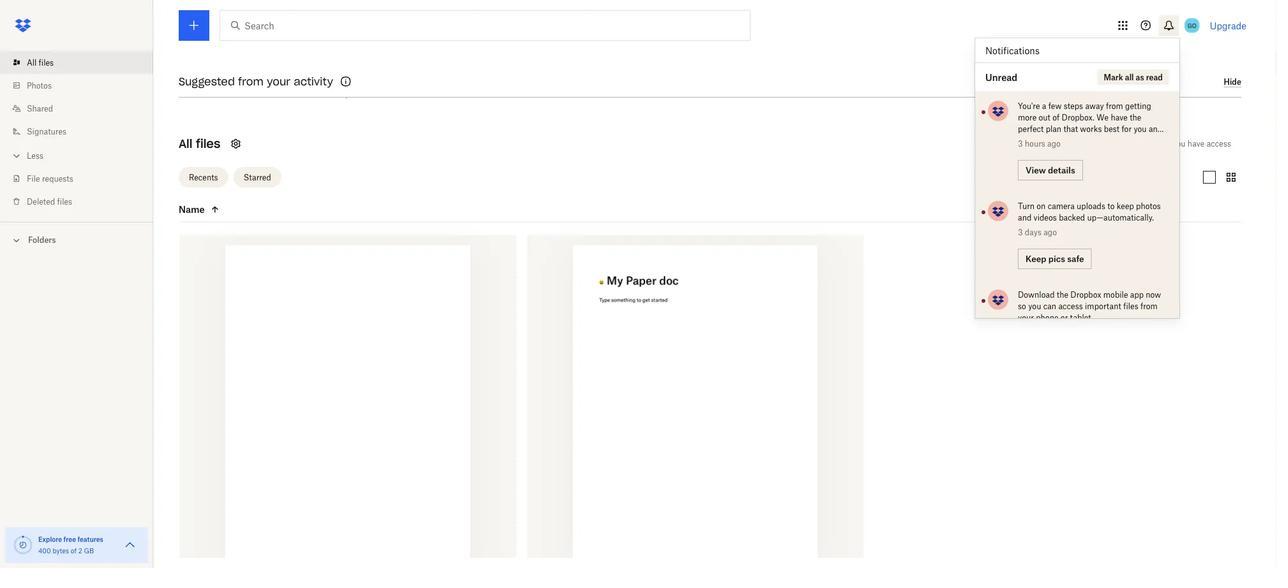 Task type: locate. For each thing, give the bounding box(es) containing it.
only
[[1154, 140, 1171, 149]]

all files up the recents
[[179, 137, 221, 152]]

0 horizontal spatial have
[[1111, 113, 1128, 122]]

0 horizontal spatial and
[[1018, 213, 1032, 223]]

all up recents button
[[179, 137, 192, 152]]

more
[[1018, 113, 1037, 122]]

0 horizontal spatial all files
[[27, 58, 54, 67]]

dropbox image
[[10, 13, 36, 38]]

files down app
[[1124, 302, 1139, 311]]

0 vertical spatial dropbox
[[224, 75, 255, 85]]

the down the getting
[[1130, 113, 1142, 122]]

0 vertical spatial of
[[1053, 113, 1060, 122]]

ago
[[1048, 139, 1061, 148], [1044, 228, 1057, 237]]

turn on camera uploads to keep photos and videos backed up—automatically. 3 days ago
[[1018, 201, 1161, 237]]

2 horizontal spatial you
[[1173, 140, 1186, 149]]

upgrade link
[[1210, 20, 1247, 31]]

less
[[27, 151, 43, 161]]

1 vertical spatial dropbox
[[332, 89, 363, 99]]

perfect
[[1018, 124, 1044, 134]]

from up we
[[1107, 101, 1124, 111]]

1 horizontal spatial from
[[1107, 101, 1124, 111]]

from
[[238, 75, 264, 88], [1107, 101, 1124, 111], [1141, 302, 1158, 311]]

all files
[[27, 58, 54, 67], [179, 137, 221, 152]]

access up or
[[1059, 302, 1083, 311]]

mark all as read
[[1104, 72, 1163, 82]]

explore free features 400 bytes of 2 gb
[[38, 536, 103, 556]]

your inside download the dropbox mobile app now so you can access important files from your phone or tablet.
[[1018, 313, 1034, 323]]

you're a few steps away from getting more out of dropbox. we have the perfect plan that works best for you and your needs. 3 hours ago
[[1018, 101, 1163, 148]]

0 horizontal spatial access
[[1059, 302, 1083, 311]]

your inside you're a few steps away from getting more out of dropbox. we have the perfect plan that works best for you and your needs. 3 hours ago
[[1018, 136, 1034, 145]]

0 horizontal spatial the
[[1057, 290, 1069, 300]]

1 horizontal spatial access
[[1207, 140, 1232, 149]]

0 vertical spatial and
[[1149, 124, 1163, 134]]

1 vertical spatial ago
[[1044, 228, 1057, 237]]

and
[[1149, 124, 1163, 134], [1018, 213, 1032, 223]]

1 vertical spatial of
[[71, 548, 77, 556]]

1 vertical spatial your
[[1018, 136, 1034, 145]]

ago down plan
[[1048, 139, 1061, 148]]

1 vertical spatial from
[[1107, 101, 1124, 111]]

0 horizontal spatial of
[[71, 548, 77, 556]]

1 vertical spatial you
[[1173, 140, 1186, 149]]

the inside download the dropbox mobile app now so you can access important files from your phone or tablet.
[[1057, 290, 1069, 300]]

all files up photos
[[27, 58, 54, 67]]

0 vertical spatial 3
[[1018, 139, 1023, 148]]

2 vertical spatial you
[[1029, 302, 1042, 311]]

all files link
[[10, 51, 153, 74]]

2 3 from the top
[[1018, 228, 1023, 237]]

3 inside turn on camera uploads to keep photos and videos backed up—automatically. 3 days ago
[[1018, 228, 1023, 237]]

1 vertical spatial all files
[[179, 137, 221, 152]]

and inside turn on camera uploads to keep photos and videos backed up—automatically. 3 days ago
[[1018, 213, 1032, 223]]

files
[[39, 58, 54, 67], [196, 137, 221, 152], [57, 197, 72, 207], [1124, 302, 1139, 311]]

of left 2
[[71, 548, 77, 556]]

from down now
[[1141, 302, 1158, 311]]

have
[[1111, 113, 1128, 122], [1188, 140, 1205, 149]]

deleted
[[27, 197, 55, 207]]

1 horizontal spatial dropbox
[[332, 89, 363, 99]]

and up only
[[1149, 124, 1163, 134]]

1 horizontal spatial of
[[1053, 113, 1060, 122]]

0 horizontal spatial all
[[27, 58, 37, 67]]

1 horizontal spatial the
[[1130, 113, 1142, 122]]

ago down videos
[[1044, 228, 1057, 237]]

0 vertical spatial all
[[27, 58, 37, 67]]

photos link
[[10, 74, 153, 97]]

keep
[[1117, 201, 1135, 211]]

have right only
[[1188, 140, 1205, 149]]

0 horizontal spatial from
[[238, 75, 264, 88]]

list
[[0, 43, 153, 222]]

view details
[[1026, 165, 1076, 176]]

1 horizontal spatial have
[[1188, 140, 1205, 149]]

0 vertical spatial dropbox link
[[224, 74, 255, 87]]

1 3 from the top
[[1018, 139, 1023, 148]]

files inside download the dropbox mobile app now so you can access important files from your phone or tablet.
[[1124, 302, 1139, 311]]

access inside download the dropbox mobile app now so you can access important files from your phone or tablet.
[[1059, 302, 1083, 311]]

keep
[[1026, 254, 1047, 264]]

0 vertical spatial have
[[1111, 113, 1128, 122]]

3
[[1018, 139, 1023, 148], [1018, 228, 1023, 237]]

deleted files link
[[10, 190, 153, 213]]

free
[[64, 536, 76, 544]]

1 vertical spatial the
[[1057, 290, 1069, 300]]

1 vertical spatial have
[[1188, 140, 1205, 149]]

folders button
[[0, 231, 153, 249]]

that
[[1064, 124, 1078, 134]]

your left the 'activity'
[[267, 75, 291, 88]]

we
[[1097, 113, 1109, 122]]

videos
[[1034, 213, 1057, 223]]

upgrade
[[1210, 20, 1247, 31]]

3 left days
[[1018, 228, 1023, 237]]

3 left hours
[[1018, 139, 1023, 148]]

from inside download the dropbox mobile app now so you can access important files from your phone or tablet.
[[1141, 302, 1158, 311]]

2 horizontal spatial from
[[1141, 302, 1158, 311]]

or
[[1061, 313, 1068, 323]]

0 vertical spatial ago
[[1048, 139, 1061, 148]]

0 vertical spatial the
[[1130, 113, 1142, 122]]

0 horizontal spatial you
[[1029, 302, 1042, 311]]

you right the for
[[1134, 124, 1147, 134]]

_ getting star… paper.paper
[[308, 61, 374, 86]]

shared
[[27, 104, 53, 113]]

you right only
[[1173, 140, 1186, 149]]

you down download
[[1029, 302, 1042, 311]]

1 vertical spatial 3
[[1018, 228, 1023, 237]]

activity
[[294, 75, 333, 88]]

1 horizontal spatial dropbox link
[[332, 88, 363, 101]]

mobile
[[1104, 290, 1129, 300]]

download the dropbox mobile app now so you can access important files from your phone or tablet. button
[[976, 280, 1180, 381], [1018, 289, 1167, 324]]

files up recents button
[[196, 137, 221, 152]]

recents button
[[179, 168, 228, 188]]

your down the so
[[1018, 313, 1034, 323]]

2 vertical spatial your
[[1018, 313, 1034, 323]]

of right out
[[1053, 113, 1060, 122]]

0 horizontal spatial dropbox
[[224, 75, 255, 85]]

2 vertical spatial dropbox
[[1071, 290, 1102, 300]]

requests
[[42, 174, 73, 184]]

you inside you're a few steps away from getting more out of dropbox. we have the perfect plan that works best for you and your needs. 3 hours ago
[[1134, 124, 1147, 134]]

1 horizontal spatial and
[[1149, 124, 1163, 134]]

bytes
[[53, 548, 69, 556]]

turn on camera uploads to keep photos and videos backed up—automatically. button
[[1018, 200, 1167, 223]]

getting
[[1126, 101, 1152, 111]]

have up the for
[[1111, 113, 1128, 122]]

so
[[1018, 302, 1027, 311]]

all up photos
[[27, 58, 37, 67]]

you inside download the dropbox mobile app now so you can access important files from your phone or tablet.
[[1029, 302, 1042, 311]]

and down turn
[[1018, 213, 1032, 223]]

2 horizontal spatial dropbox
[[1071, 290, 1102, 300]]

dropbox link
[[224, 74, 255, 87], [332, 88, 363, 101]]

a
[[1043, 101, 1047, 111]]

1 vertical spatial and
[[1018, 213, 1032, 223]]

all files inside list item
[[27, 58, 54, 67]]

from right suggested
[[238, 75, 264, 88]]

on
[[1037, 201, 1046, 211]]

3 inside you're a few steps away from getting more out of dropbox. we have the perfect plan that works best for you and your needs. 3 hours ago
[[1018, 139, 1023, 148]]

all inside list item
[[27, 58, 37, 67]]

1 vertical spatial access
[[1059, 302, 1083, 311]]

0 vertical spatial you
[[1134, 124, 1147, 134]]

files inside list item
[[39, 58, 54, 67]]

keep pics safe
[[1026, 254, 1085, 264]]

view details button
[[1018, 160, 1083, 181]]

access right only
[[1207, 140, 1232, 149]]

0 vertical spatial all files
[[27, 58, 54, 67]]

your down perfect
[[1018, 136, 1034, 145]]

2 vertical spatial from
[[1141, 302, 1158, 311]]

1 horizontal spatial you
[[1134, 124, 1147, 134]]

files up photos
[[39, 58, 54, 67]]

the up or
[[1057, 290, 1069, 300]]

the
[[1130, 113, 1142, 122], [1057, 290, 1069, 300]]

1 horizontal spatial all files
[[179, 137, 221, 152]]

away
[[1086, 101, 1104, 111]]

1 horizontal spatial all
[[179, 137, 192, 152]]



Task type: describe. For each thing, give the bounding box(es) containing it.
now
[[1146, 290, 1162, 300]]

getting
[[314, 61, 346, 72]]

_
[[308, 61, 312, 72]]

list containing all files
[[0, 43, 153, 222]]

deleted files
[[27, 197, 72, 207]]

name button
[[179, 202, 286, 218]]

turn
[[1018, 201, 1035, 211]]

shared link
[[10, 97, 153, 120]]

of inside explore free features 400 bytes of 2 gb
[[71, 548, 77, 556]]

backed
[[1059, 213, 1086, 223]]

mark
[[1104, 72, 1124, 82]]

phone
[[1036, 313, 1059, 323]]

uploads
[[1077, 201, 1106, 211]]

all
[[1126, 72, 1134, 82]]

tablet.
[[1071, 313, 1094, 323]]

gb
[[84, 548, 94, 556]]

starred
[[244, 173, 271, 183]]

file requests link
[[10, 167, 153, 190]]

days
[[1025, 228, 1042, 237]]

camera
[[1048, 201, 1075, 211]]

have inside you're a few steps away from getting more out of dropbox. we have the perfect plan that works best for you and your needs. 3 hours ago
[[1111, 113, 1128, 122]]

1 vertical spatial dropbox link
[[332, 88, 363, 101]]

you're a few steps away from getting more out of dropbox. we have the perfect plan that works best for you and your needs. button
[[1018, 100, 1167, 145]]

ago inside you're a few steps away from getting more out of dropbox. we have the perfect plan that works best for you and your needs. 3 hours ago
[[1048, 139, 1061, 148]]

explore
[[38, 536, 62, 544]]

download the dropbox mobile app now so you can access important files from your phone or tablet. link
[[976, 280, 1180, 381]]

features
[[78, 536, 103, 544]]

recents
[[189, 173, 218, 183]]

file, _ getting started with dropbox paper.paper row
[[179, 236, 517, 569]]

paper.paper
[[316, 75, 366, 86]]

less image
[[10, 150, 23, 163]]

suggested
[[179, 75, 235, 88]]

signatures
[[27, 127, 66, 136]]

few
[[1049, 101, 1062, 111]]

up—automatically.
[[1088, 213, 1154, 223]]

photos
[[1137, 201, 1161, 211]]

out
[[1039, 113, 1051, 122]]

keep pics safe button
[[1018, 249, 1092, 269]]

download the dropbox mobile app now so you can access important files from your phone or tablet.
[[1018, 290, 1162, 323]]

0 vertical spatial your
[[267, 75, 291, 88]]

only you have access
[[1154, 140, 1232, 149]]

name
[[179, 205, 205, 216]]

file
[[27, 174, 40, 184]]

important
[[1085, 302, 1122, 311]]

0 vertical spatial access
[[1207, 140, 1232, 149]]

best
[[1104, 124, 1120, 134]]

folders
[[28, 236, 56, 245]]

files right deleted
[[57, 197, 72, 207]]

file requests
[[27, 174, 73, 184]]

file, _ my paper doc.paper row
[[527, 236, 864, 569]]

all files list item
[[0, 51, 153, 74]]

quota usage element
[[13, 536, 33, 556]]

you're
[[1018, 101, 1040, 111]]

hours
[[1025, 139, 1046, 148]]

read
[[1147, 72, 1163, 82]]

signatures link
[[10, 120, 153, 143]]

1 vertical spatial all
[[179, 137, 192, 152]]

suggested from your activity
[[179, 75, 333, 88]]

_ getting star… paper.paper link
[[295, 59, 387, 88]]

from inside you're a few steps away from getting more out of dropbox. we have the perfect plan that works best for you and your needs. 3 hours ago
[[1107, 101, 1124, 111]]

dropbox.
[[1062, 113, 1095, 122]]

400
[[38, 548, 51, 556]]

ago inside turn on camera uploads to keep photos and videos backed up—automatically. 3 days ago
[[1044, 228, 1057, 237]]

download
[[1018, 290, 1055, 300]]

unread
[[986, 72, 1018, 83]]

as
[[1136, 72, 1145, 82]]

and inside you're a few steps away from getting more out of dropbox. we have the perfect plan that works best for you and your needs. 3 hours ago
[[1149, 124, 1163, 134]]

star…
[[349, 61, 374, 72]]

needs.
[[1036, 136, 1060, 145]]

notifications
[[986, 45, 1040, 56]]

safe
[[1068, 254, 1085, 264]]

dropbox inside download the dropbox mobile app now so you can access important files from your phone or tablet.
[[1071, 290, 1102, 300]]

to
[[1108, 201, 1115, 211]]

for
[[1122, 124, 1132, 134]]

details
[[1048, 165, 1076, 176]]

2
[[78, 548, 82, 556]]

the inside you're a few steps away from getting more out of dropbox. we have the perfect plan that works best for you and your needs. 3 hours ago
[[1130, 113, 1142, 122]]

download the dropbox mobile app now so you can access important files from your phone or tablet. button inside "link"
[[1018, 289, 1167, 324]]

mark all as read button
[[1098, 70, 1170, 85]]

view
[[1026, 165, 1046, 176]]

0 vertical spatial from
[[238, 75, 264, 88]]

starred button
[[233, 168, 281, 188]]

photos
[[27, 81, 52, 90]]

of inside you're a few steps away from getting more out of dropbox. we have the perfect plan that works best for you and your needs. 3 hours ago
[[1053, 113, 1060, 122]]

works
[[1081, 124, 1102, 134]]

0 horizontal spatial dropbox link
[[224, 74, 255, 87]]

plan
[[1046, 124, 1062, 134]]

pics
[[1049, 254, 1066, 264]]

can
[[1044, 302, 1057, 311]]



Task type: vqa. For each thing, say whether or not it's contained in the screenshot.
Upload Popup Button
no



